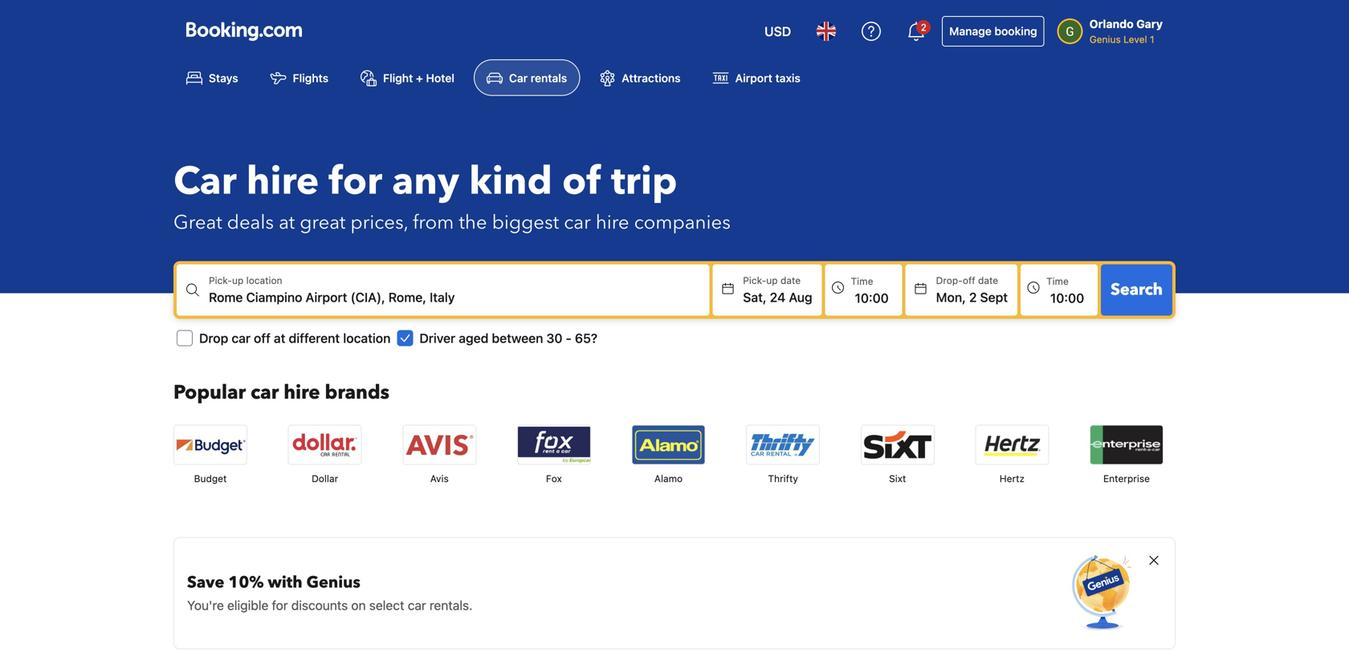 Task type: locate. For each thing, give the bounding box(es) containing it.
car inside car rentals link
[[509, 71, 528, 85]]

2 inside 'drop-off date mon, 2 sept'
[[969, 290, 977, 305]]

thrifty logo image
[[747, 426, 819, 465]]

genius up discounts
[[306, 572, 361, 594]]

flight
[[383, 71, 413, 85]]

1 vertical spatial car
[[173, 155, 237, 208]]

for inside car hire for any kind of trip great deals at great prices, from the biggest car hire companies
[[329, 155, 382, 208]]

enterprise logo image
[[1091, 426, 1163, 465]]

up up 24
[[766, 275, 778, 286]]

airport taxis
[[735, 71, 801, 85]]

0 vertical spatial off
[[963, 275, 976, 286]]

1 horizontal spatial up
[[766, 275, 778, 286]]

at left 'great' at top left
[[279, 209, 295, 236]]

any
[[392, 155, 460, 208]]

hotel
[[426, 71, 455, 85]]

genius
[[1090, 34, 1121, 45], [306, 572, 361, 594]]

pick-
[[209, 275, 232, 286], [743, 275, 766, 286]]

2 pick- from the left
[[743, 275, 766, 286]]

location
[[246, 275, 282, 286], [343, 331, 391, 346]]

avis logo image
[[403, 426, 476, 465]]

car
[[564, 209, 591, 236], [232, 331, 251, 346], [251, 380, 279, 406], [408, 598, 426, 614]]

1 vertical spatial location
[[343, 331, 391, 346]]

avis
[[430, 473, 449, 485]]

1 pick- from the left
[[209, 275, 232, 286]]

date inside 'drop-off date mon, 2 sept'
[[978, 275, 999, 286]]

booking
[[995, 24, 1038, 38]]

up inside pick-up date sat, 24 aug
[[766, 275, 778, 286]]

car up great
[[173, 155, 237, 208]]

car down of
[[564, 209, 591, 236]]

up down deals
[[232, 275, 244, 286]]

1
[[1150, 34, 1155, 45]]

for
[[329, 155, 382, 208], [272, 598, 288, 614]]

1 horizontal spatial date
[[978, 275, 999, 286]]

2 left the manage
[[921, 22, 927, 33]]

off right drop
[[254, 331, 271, 346]]

0 vertical spatial location
[[246, 275, 282, 286]]

off
[[963, 275, 976, 286], [254, 331, 271, 346]]

2 date from the left
[[978, 275, 999, 286]]

1 horizontal spatial pick-
[[743, 275, 766, 286]]

date inside pick-up date sat, 24 aug
[[781, 275, 801, 286]]

car right select
[[408, 598, 426, 614]]

0 horizontal spatial car
[[173, 155, 237, 208]]

for down with
[[272, 598, 288, 614]]

car rentals
[[509, 71, 567, 85]]

great
[[300, 209, 346, 236]]

stays
[[209, 71, 238, 85]]

hire
[[246, 155, 319, 208], [596, 209, 629, 236], [284, 380, 320, 406]]

hire down of
[[596, 209, 629, 236]]

0 vertical spatial hire
[[246, 155, 319, 208]]

trip
[[611, 155, 678, 208]]

attractions
[[622, 71, 681, 85]]

date up aug on the right of page
[[781, 275, 801, 286]]

at
[[279, 209, 295, 236], [274, 331, 286, 346]]

discounts
[[291, 598, 348, 614]]

you're
[[187, 598, 224, 614]]

0 vertical spatial at
[[279, 209, 295, 236]]

the
[[459, 209, 487, 236]]

0 vertical spatial for
[[329, 155, 382, 208]]

usd button
[[755, 12, 801, 51]]

genius down orlando
[[1090, 34, 1121, 45]]

0 horizontal spatial up
[[232, 275, 244, 286]]

save
[[187, 572, 224, 594]]

-
[[566, 331, 572, 346]]

hire up deals
[[246, 155, 319, 208]]

car inside car hire for any kind of trip great deals at great prices, from the biggest car hire companies
[[173, 155, 237, 208]]

pick- up drop
[[209, 275, 232, 286]]

65?
[[575, 331, 598, 346]]

pick- inside pick-up date sat, 24 aug
[[743, 275, 766, 286]]

0 vertical spatial car
[[509, 71, 528, 85]]

2 up from the left
[[766, 275, 778, 286]]

0 vertical spatial 2
[[921, 22, 927, 33]]

at inside car hire for any kind of trip great deals at great prices, from the biggest car hire companies
[[279, 209, 295, 236]]

search
[[1111, 279, 1163, 301]]

1 vertical spatial 2
[[969, 290, 977, 305]]

2
[[921, 22, 927, 33], [969, 290, 977, 305]]

2 left sept
[[969, 290, 977, 305]]

1 vertical spatial for
[[272, 598, 288, 614]]

up
[[232, 275, 244, 286], [766, 275, 778, 286]]

popular
[[173, 380, 246, 406]]

great
[[173, 209, 222, 236]]

30
[[547, 331, 563, 346]]

on
[[351, 598, 366, 614]]

car inside save 10% with genius you're eligible for discounts on select car rentals.
[[408, 598, 426, 614]]

1 horizontal spatial off
[[963, 275, 976, 286]]

location down deals
[[246, 275, 282, 286]]

0 horizontal spatial genius
[[306, 572, 361, 594]]

date up sept
[[978, 275, 999, 286]]

flight + hotel link
[[348, 59, 467, 96]]

0 horizontal spatial pick-
[[209, 275, 232, 286]]

1 horizontal spatial car
[[509, 71, 528, 85]]

up for pick-up date sat, 24 aug
[[766, 275, 778, 286]]

of
[[562, 155, 602, 208]]

for inside save 10% with genius you're eligible for discounts on select car rentals.
[[272, 598, 288, 614]]

select
[[369, 598, 404, 614]]

airport taxis link
[[700, 59, 814, 96]]

hertz logo image
[[976, 426, 1049, 465]]

companies
[[634, 209, 731, 236]]

at left 'different'
[[274, 331, 286, 346]]

1 horizontal spatial for
[[329, 155, 382, 208]]

car right drop
[[232, 331, 251, 346]]

alamo
[[655, 473, 683, 485]]

date
[[781, 275, 801, 286], [978, 275, 999, 286]]

save 10% with genius you're eligible for discounts on select car rentals.
[[187, 572, 473, 614]]

from
[[413, 209, 454, 236]]

drop car off at different location
[[199, 331, 391, 346]]

drop-
[[936, 275, 963, 286]]

1 vertical spatial genius
[[306, 572, 361, 594]]

Pick-up location field
[[209, 288, 710, 307]]

0 horizontal spatial location
[[246, 275, 282, 286]]

pick- up sat,
[[743, 275, 766, 286]]

budget
[[194, 473, 227, 485]]

car
[[509, 71, 528, 85], [173, 155, 237, 208]]

popular car hire brands
[[173, 380, 390, 406]]

date for sept
[[978, 275, 999, 286]]

flights link
[[258, 59, 341, 96]]

0 horizontal spatial 2
[[921, 22, 927, 33]]

drop-off date mon, 2 sept
[[936, 275, 1008, 305]]

pick-up location
[[209, 275, 282, 286]]

usd
[[765, 24, 791, 39]]

24
[[770, 290, 786, 305]]

car left rentals
[[509, 71, 528, 85]]

manage booking link
[[942, 16, 1045, 47]]

location right 'different'
[[343, 331, 391, 346]]

1 date from the left
[[781, 275, 801, 286]]

1 vertical spatial hire
[[596, 209, 629, 236]]

aug
[[789, 290, 813, 305]]

for up prices,
[[329, 155, 382, 208]]

1 horizontal spatial 2
[[969, 290, 977, 305]]

thrifty
[[768, 473, 798, 485]]

1 up from the left
[[232, 275, 244, 286]]

hire down drop car off at different location
[[284, 380, 320, 406]]

2 vertical spatial hire
[[284, 380, 320, 406]]

0 horizontal spatial date
[[781, 275, 801, 286]]

0 vertical spatial genius
[[1090, 34, 1121, 45]]

1 vertical spatial off
[[254, 331, 271, 346]]

off up mon,
[[963, 275, 976, 286]]

1 horizontal spatial genius
[[1090, 34, 1121, 45]]

0 horizontal spatial for
[[272, 598, 288, 614]]

car hire for any kind of trip great deals at great prices, from the biggest car hire companies
[[173, 155, 731, 236]]



Task type: vqa. For each thing, say whether or not it's contained in the screenshot.
kind
yes



Task type: describe. For each thing, give the bounding box(es) containing it.
car inside car hire for any kind of trip great deals at great prices, from the biggest car hire companies
[[564, 209, 591, 236]]

up for pick-up location
[[232, 275, 244, 286]]

2 inside button
[[921, 22, 927, 33]]

pick- for pick-up date sat, 24 aug
[[743, 275, 766, 286]]

orlando gary genius level 1
[[1090, 17, 1163, 45]]

flights
[[293, 71, 329, 85]]

sept
[[980, 290, 1008, 305]]

eligible
[[227, 598, 269, 614]]

manage booking
[[950, 24, 1038, 38]]

drop
[[199, 331, 228, 346]]

airport
[[735, 71, 773, 85]]

aged
[[459, 331, 489, 346]]

car rentals link
[[474, 59, 580, 96]]

level
[[1124, 34, 1147, 45]]

+
[[416, 71, 423, 85]]

attractions link
[[587, 59, 694, 96]]

0 horizontal spatial off
[[254, 331, 271, 346]]

search button
[[1101, 264, 1173, 316]]

date for aug
[[781, 275, 801, 286]]

driver aged between 30 - 65?
[[420, 331, 598, 346]]

car for hire
[[173, 155, 237, 208]]

different
[[289, 331, 340, 346]]

hertz
[[1000, 473, 1025, 485]]

deals
[[227, 209, 274, 236]]

rentals
[[531, 71, 567, 85]]

budget logo image
[[174, 426, 247, 465]]

sixt logo image
[[862, 426, 934, 465]]

stays link
[[173, 59, 251, 96]]

off inside 'drop-off date mon, 2 sept'
[[963, 275, 976, 286]]

pick- for pick-up location
[[209, 275, 232, 286]]

fox logo image
[[518, 426, 590, 465]]

between
[[492, 331, 543, 346]]

dollar
[[312, 473, 338, 485]]

with
[[268, 572, 302, 594]]

enterprise
[[1104, 473, 1150, 485]]

pick-up date sat, 24 aug
[[743, 275, 813, 305]]

rentals.
[[430, 598, 473, 614]]

taxis
[[776, 71, 801, 85]]

sat,
[[743, 290, 767, 305]]

booking.com online hotel reservations image
[[186, 22, 302, 41]]

gary
[[1137, 17, 1163, 31]]

sixt
[[889, 473, 906, 485]]

brands
[[325, 380, 390, 406]]

alamo logo image
[[633, 426, 705, 465]]

kind
[[469, 155, 553, 208]]

genius inside save 10% with genius you're eligible for discounts on select car rentals.
[[306, 572, 361, 594]]

1 horizontal spatial location
[[343, 331, 391, 346]]

genius inside the orlando gary genius level 1
[[1090, 34, 1121, 45]]

10%
[[228, 572, 264, 594]]

manage
[[950, 24, 992, 38]]

prices,
[[351, 209, 408, 236]]

flight + hotel
[[383, 71, 455, 85]]

mon,
[[936, 290, 966, 305]]

orlando
[[1090, 17, 1134, 31]]

fox
[[546, 473, 562, 485]]

biggest
[[492, 209, 559, 236]]

driver
[[420, 331, 456, 346]]

1 vertical spatial at
[[274, 331, 286, 346]]

dollar logo image
[[289, 426, 361, 465]]

car right popular
[[251, 380, 279, 406]]

2 button
[[897, 12, 936, 51]]

car for rentals
[[509, 71, 528, 85]]



